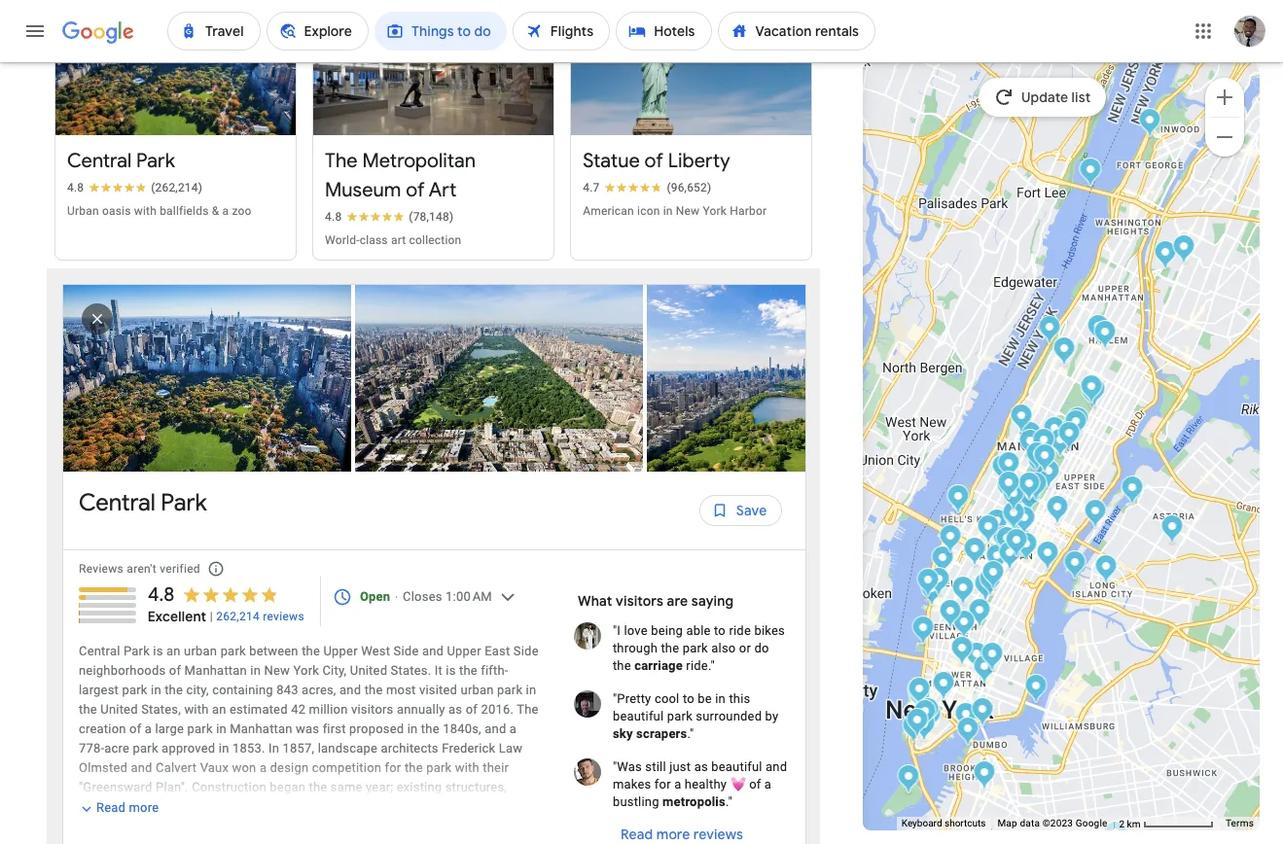 Task type: locate. For each thing, give the bounding box(es) containing it.
city,
[[186, 683, 209, 698]]

governors island image
[[898, 765, 920, 797]]

public
[[79, 839, 114, 845]]

land
[[254, 839, 279, 845]]

1 vertical spatial read
[[621, 827, 653, 844]]

more up eminent
[[129, 801, 159, 816]]

united up creation
[[101, 703, 138, 718]]

3 list item from the left
[[647, 286, 939, 472]]

1 horizontal spatial reviews
[[694, 827, 744, 844]]

2 km
[[1119, 819, 1143, 830]]

states,
[[141, 703, 181, 718]]

beautiful
[[613, 710, 664, 724], [711, 760, 763, 775]]

the jewish museum image
[[1067, 407, 1089, 439]]

central park element
[[79, 488, 207, 535]]

"i
[[613, 624, 621, 639]]

read down bustling
[[621, 827, 653, 844]]

1 horizontal spatial for
[[655, 778, 671, 792]]

2 vertical spatial central
[[79, 645, 120, 659]]

0 vertical spatial reviews
[[263, 610, 304, 624]]

1 horizontal spatial more
[[657, 827, 690, 844]]

first down seneca
[[350, 820, 373, 834]]

as inside "was still just as beautiful and makes for a healthy 💓 of a bustling
[[694, 760, 708, 775]]

with down city,
[[184, 703, 209, 718]]

conservatory garden image
[[1081, 375, 1103, 407]]

1 vertical spatial the
[[517, 703, 539, 718]]

." down 💓
[[726, 795, 732, 810]]

a right won
[[260, 761, 267, 776]]

museum of arts and design image
[[997, 474, 1019, 506]]

is right it at bottom left
[[446, 664, 456, 679]]

1 vertical spatial through
[[79, 820, 124, 834]]

reviews up between
[[263, 610, 304, 624]]

central park zoo image
[[1025, 472, 1048, 504]]

urban
[[184, 645, 217, 659], [461, 683, 494, 698]]

park inside "pretty cool to be in this beautiful park surrounded by sky scrapers ."
[[667, 710, 693, 724]]

american icon in new york harbor
[[583, 205, 767, 218]]

more inside read more link
[[129, 801, 159, 816]]

a down just
[[674, 778, 682, 792]]

more for read more reviews
[[657, 827, 690, 844]]

a
[[222, 205, 229, 218], [145, 722, 152, 737], [510, 722, 517, 737], [260, 761, 267, 776], [674, 778, 682, 792], [765, 778, 772, 792], [135, 800, 142, 815]]

through up public
[[79, 820, 124, 834]]

rubin museum of art image
[[952, 576, 975, 608]]

2 vertical spatial park
[[124, 645, 150, 659]]

2 vertical spatial to
[[490, 820, 501, 834]]

update list
[[1021, 89, 1091, 106]]

of left art
[[406, 178, 425, 203]]

same
[[331, 781, 363, 795]]

2 vertical spatial the
[[288, 820, 309, 834]]

new york public library - stephen a. schwarzman building image
[[996, 526, 1018, 559]]

4.8 inside "4.8 out of 5 stars from 262,214 reviews" image
[[67, 181, 84, 195]]

of inside the metropolitan museum of art
[[406, 178, 425, 203]]

frederick
[[442, 742, 496, 756]]

were
[[431, 800, 459, 815], [412, 820, 440, 834]]

more
[[129, 801, 159, 816], [657, 827, 690, 844]]

." inside "pretty cool to be in this beautiful park surrounded by sky scrapers ."
[[687, 727, 694, 742]]

lincoln center for the performing arts image
[[992, 454, 1015, 487]]

hudson river park trust image
[[912, 616, 935, 648]]

zoom out map image
[[1213, 125, 1237, 148]]

©2023
[[1043, 818, 1073, 829]]

olmsted
[[79, 761, 128, 776]]

0 horizontal spatial more
[[129, 801, 159, 816]]

the cathedral church of st. john the divine image
[[1053, 337, 1076, 369]]

1 horizontal spatial read
[[621, 827, 653, 844]]

1:00 am
[[446, 590, 492, 605]]

be
[[698, 692, 712, 707]]

1 vertical spatial new
[[264, 664, 290, 679]]

"was
[[613, 760, 642, 775]]

4.8 up excellent
[[148, 583, 174, 608]]

flatiron building image
[[975, 572, 997, 604]]

eminent
[[127, 820, 174, 834]]

the
[[661, 642, 679, 656], [302, 645, 320, 659], [613, 659, 631, 674], [459, 664, 478, 679], [165, 683, 183, 698], [365, 683, 383, 698], [79, 703, 97, 718], [421, 722, 440, 737], [405, 761, 423, 776], [309, 781, 327, 795], [505, 820, 523, 834], [297, 839, 315, 845]]

2 horizontal spatial 4.8
[[325, 211, 342, 224]]

acres,
[[302, 683, 336, 698]]

0 horizontal spatial upper
[[323, 645, 358, 659]]

statue of liberty
[[583, 149, 731, 174]]

1 vertical spatial urban
[[461, 683, 494, 698]]

0 vertical spatial the
[[325, 149, 358, 174]]

cooper hewitt, smithsonian design museum image
[[1065, 410, 1087, 442]]

4.8 up urban
[[67, 181, 84, 195]]

excellent
[[148, 609, 207, 626]]

competition
[[312, 761, 382, 776]]

1 horizontal spatial united
[[350, 664, 387, 679]]

0 vertical spatial ."
[[687, 727, 694, 742]]

side
[[394, 645, 419, 659], [514, 645, 539, 659]]

upper up city,
[[323, 645, 358, 659]]

0 vertical spatial beautiful
[[613, 710, 664, 724]]

the bronx museum of the arts image
[[1173, 234, 1196, 267]]

map
[[998, 818, 1018, 829]]

4.8 inside 'image'
[[325, 211, 342, 224]]

0 vertical spatial an
[[166, 645, 181, 659]]

tenement museum image
[[974, 655, 996, 687]]

of right 💓
[[749, 778, 761, 792]]

central park up aren't
[[79, 489, 207, 518]]

american folk art museum image
[[998, 451, 1020, 484]]

closes
[[403, 590, 442, 605]]

a right "&"
[[222, 205, 229, 218]]

harbor
[[730, 205, 767, 218]]

." up just
[[687, 727, 694, 742]]

park up the existing
[[426, 761, 452, 776]]

central park up "4.8 out of 5 stars from 262,214 reviews" image
[[67, 149, 175, 174]]

the inside the metropolitan museum of art
[[325, 149, 358, 174]]

1 vertical spatial 4.8
[[325, 211, 342, 224]]

0 horizontal spatial is
[[153, 645, 163, 659]]

to
[[714, 624, 726, 639], [683, 692, 695, 707], [490, 820, 501, 834]]

the right opened
[[505, 820, 523, 834]]

1 horizontal spatial the
[[325, 149, 358, 174]]

washington square park image
[[953, 610, 976, 642]]

1 vertical spatial more
[[657, 827, 690, 844]]

brooklyn children's museum image
[[1105, 821, 1127, 845]]

park inside "i love being able to ride bikes through the park also or do the
[[683, 642, 708, 656]]

as up healthy
[[694, 760, 708, 775]]

central up reviews
[[79, 489, 155, 518]]

united
[[350, 664, 387, 679], [101, 703, 138, 718]]

1 horizontal spatial new
[[676, 205, 700, 218]]

ride."
[[686, 659, 715, 674]]

madison square park image
[[979, 567, 1002, 599]]

the noguchi museum image
[[1122, 476, 1144, 508]]

read down "greensward
[[96, 801, 126, 816]]

beautiful inside "pretty cool to be in this beautiful park surrounded by sky scrapers ."
[[613, 710, 664, 724]]

1 horizontal spatial an
[[212, 703, 226, 718]]

park
[[136, 149, 175, 174], [161, 489, 207, 518], [124, 645, 150, 659]]

the right 2016.
[[517, 703, 539, 718]]

is
[[153, 645, 163, 659], [446, 664, 456, 679]]

1 vertical spatial first
[[350, 820, 373, 834]]

settlement
[[231, 800, 293, 815]]

0 horizontal spatial as
[[449, 703, 462, 718]]

0 horizontal spatial for
[[385, 761, 401, 776]]

new
[[676, 205, 700, 218], [264, 664, 290, 679]]

visitors up love
[[616, 593, 664, 610]]

2 horizontal spatial the
[[517, 703, 539, 718]]

reviews aren't verified image
[[193, 546, 239, 593]]

1 horizontal spatial beautiful
[[711, 760, 763, 775]]

museum of ice cream image
[[951, 636, 974, 668]]

1 horizontal spatial first
[[350, 820, 373, 834]]

2 km button
[[1114, 817, 1220, 831]]

update
[[1021, 89, 1068, 106]]

upper left east
[[447, 645, 481, 659]]

new down between
[[264, 664, 290, 679]]

central park
[[67, 149, 175, 174], [79, 489, 207, 518]]

read for read more reviews
[[621, 827, 653, 844]]

columbus circle image
[[998, 471, 1020, 503]]

the frick collection image
[[1038, 459, 1060, 491]]

were up opened
[[431, 800, 459, 815]]

0 vertical spatial park
[[136, 149, 175, 174]]

the down being
[[661, 642, 679, 656]]

0 horizontal spatial visitors
[[351, 703, 394, 718]]

united nations headquarters image
[[1037, 541, 1059, 573]]

side up states.
[[394, 645, 419, 659]]

central park image
[[1044, 416, 1066, 449]]

to down seized
[[490, 820, 501, 834]]

american museum of natural history image
[[1019, 421, 1042, 453]]

1 vertical spatial park
[[161, 489, 207, 518]]

0 vertical spatial read
[[96, 801, 126, 816]]

for
[[385, 761, 401, 776], [655, 778, 671, 792]]

1 vertical spatial manhattan
[[230, 722, 293, 737]]

the up "at"
[[288, 820, 309, 834]]

verified
[[160, 563, 200, 576]]

park up "4.8 out of 5 stars from 262,214 reviews" image
[[136, 149, 175, 174]]

the museum of modern art image
[[1010, 495, 1032, 527]]

bow bridge image
[[1026, 442, 1049, 474]]

1 vertical spatial united
[[101, 703, 138, 718]]

shortcuts
[[945, 818, 986, 829]]

beautiful up 💓
[[711, 760, 763, 775]]

the high line image
[[932, 546, 954, 578]]

do
[[755, 642, 769, 656]]

and up it at bottom left
[[422, 645, 444, 659]]

by
[[765, 710, 779, 724]]

park up the neighborhoods
[[124, 645, 150, 659]]

1 vertical spatial for
[[655, 778, 671, 792]]

bethesda terrace image
[[1028, 449, 1051, 481]]

through inside "i love being able to ride bikes through the park also or do the
[[613, 642, 658, 656]]

0 vertical spatial urban
[[184, 645, 217, 659]]

as
[[449, 703, 462, 718], [694, 760, 708, 775]]

is down excellent
[[153, 645, 163, 659]]

a up eminent
[[135, 800, 142, 815]]

visitors up the proposed
[[351, 703, 394, 718]]

the met cloisters image
[[1139, 108, 1161, 140]]

to up also
[[714, 624, 726, 639]]

liberty state park image
[[841, 698, 864, 730]]

riverside park image
[[1039, 315, 1061, 347]]

york up acres,
[[293, 664, 319, 679]]

george washington bridge image
[[1080, 158, 1102, 190]]

read more link
[[79, 800, 159, 817]]

for down "still"
[[655, 778, 671, 792]]

0 horizontal spatial with
[[134, 205, 157, 218]]

the up 'museum'
[[325, 149, 358, 174]]

charging bull image
[[907, 708, 929, 740]]

beautiful down ""pretty"
[[613, 710, 664, 724]]

keyboard shortcuts button
[[902, 817, 986, 831]]

0 horizontal spatial first
[[323, 722, 346, 737]]

1 vertical spatial visitors
[[351, 703, 394, 718]]

central inside "central park is an urban park between the upper west side and upper east side neighborhoods of manhattan in new york city, united states. it is the fifth- largest park in the city, containing 843 acres, and the most visited urban park in the united states, with an estimated 42 million visitors annually as of 2016. the creation of a large park in manhattan was first proposed in the 1840s, and a 778-acre park approved in 1853. in 1857, landscape architects frederick law olmsted and calvert vaux won a design competition for the park with their "greensward plan". construction began the same year; existing structures, including a majority-black settlement named seneca village, were seized through eminent domain and razed. the park's first areas were opened to the public in late 1858. additional land at the northern end of centra"
[[79, 645, 120, 659]]

united down west
[[350, 664, 387, 679]]

seneca
[[340, 800, 382, 815]]

new york stock exchange image
[[914, 700, 937, 732]]

solomon r. guggenheim museum image
[[1062, 415, 1085, 448]]

4.8 out of 5 stars from 262,214 reviews image
[[67, 180, 202, 196]]

0 horizontal spatial 4.8
[[67, 181, 84, 195]]

urban oasis with ballfields & a zoo
[[67, 205, 252, 218]]

0 horizontal spatial reviews
[[263, 610, 304, 624]]

was
[[296, 722, 319, 737]]

2 vertical spatial with
[[455, 761, 480, 776]]

0 horizontal spatial beautiful
[[613, 710, 664, 724]]

1 list item from the left
[[63, 286, 355, 472]]

0 horizontal spatial york
[[293, 664, 319, 679]]

the left most
[[365, 683, 383, 698]]

fifth-
[[481, 664, 509, 679]]

1 horizontal spatial urban
[[461, 683, 494, 698]]

vessel image
[[940, 524, 962, 557]]

loeb boathouse image
[[1034, 444, 1056, 476]]

of up "acre"
[[129, 722, 141, 737]]

park up verified at the left bottom of page
[[161, 489, 207, 518]]

with down frederick
[[455, 761, 480, 776]]

1 vertical spatial beautiful
[[711, 760, 763, 775]]

an down containing
[[212, 703, 226, 718]]

the stonewall inn image
[[940, 599, 962, 631]]

1 horizontal spatial to
[[683, 692, 695, 707]]

1 horizontal spatial as
[[694, 760, 708, 775]]

park down the 'able'
[[683, 642, 708, 656]]

0 vertical spatial as
[[449, 703, 462, 718]]

the right between
[[302, 645, 320, 659]]

0 vertical spatial central
[[67, 149, 132, 174]]

to left be
[[683, 692, 695, 707]]

0 vertical spatial york
[[703, 205, 727, 218]]

read
[[96, 801, 126, 816], [621, 827, 653, 844]]

the morgan library & museum image
[[999, 541, 1021, 573]]

of up states,
[[169, 664, 181, 679]]

bustling
[[613, 795, 659, 810]]

1 horizontal spatial upper
[[447, 645, 481, 659]]

2
[[1119, 819, 1125, 830]]

0 vertical spatial through
[[613, 642, 658, 656]]

reviews down "metropolis .""
[[694, 827, 744, 844]]

0 vertical spatial new
[[676, 205, 700, 218]]

4.8 up world- at the left top
[[325, 211, 342, 224]]

1 vertical spatial with
[[184, 703, 209, 718]]

and inside "was still just as beautiful and makes for a healthy 💓 of a bustling
[[766, 760, 787, 775]]

0 vertical spatial for
[[385, 761, 401, 776]]

1 horizontal spatial is
[[446, 664, 456, 679]]

with down "4.8 out of 5 stars from 262,214 reviews" image
[[134, 205, 157, 218]]

0 horizontal spatial side
[[394, 645, 419, 659]]

and down city,
[[340, 683, 361, 698]]

2 horizontal spatial with
[[455, 761, 480, 776]]

central up "4.8 out of 5 stars from 262,214 reviews" image
[[67, 149, 132, 174]]

razed.
[[249, 820, 285, 834]]

2 vertical spatial 4.8
[[148, 583, 174, 608]]

the up states,
[[165, 683, 183, 698]]

0 vertical spatial to
[[714, 624, 726, 639]]

makes
[[613, 778, 651, 792]]

park down cool
[[667, 710, 693, 724]]

village,
[[386, 800, 428, 815]]

gantry plaza state park image
[[1064, 551, 1087, 583]]

to inside "i love being able to ride bikes through the park also or do the
[[714, 624, 726, 639]]

reviews inside excellent | 262,214 reviews
[[263, 610, 304, 624]]

park inside "central park is an urban park between the upper west side and upper east side neighborhoods of manhattan in new york city, united states. it is the fifth- largest park in the city, containing 843 acres, and the most visited urban park in the united states, with an estimated 42 million visitors annually as of 2016. the creation of a large park in manhattan was first proposed in the 1840s, and a 778-acre park approved in 1853. in 1857, landscape architects frederick law olmsted and calvert vaux won a design competition for the park with their "greensward plan". construction began the same year; existing structures, including a majority-black settlement named seneca village, were seized through eminent domain and razed. the park's first areas were opened to the public in late 1858. additional land at the northern end of centra"
[[124, 645, 150, 659]]

grand central terminal image
[[1011, 528, 1033, 560]]

urban down |
[[184, 645, 217, 659]]

between
[[249, 645, 298, 659]]

1857,
[[283, 742, 315, 756]]

manhattan down estimated on the left of page
[[230, 722, 293, 737]]

new-york historical society image
[[1019, 429, 1042, 461]]

manhattan bridge image
[[972, 698, 994, 730]]

first down million
[[323, 722, 346, 737]]

1 vertical spatial york
[[293, 664, 319, 679]]

0 vertical spatial manhattan
[[184, 664, 247, 679]]

list item
[[63, 286, 355, 472], [355, 286, 647, 472], [647, 286, 939, 472]]

this
[[729, 692, 751, 707]]

majority-
[[145, 800, 196, 815]]

as up 1840s, on the left bottom of page
[[449, 703, 462, 718]]

0 horizontal spatial urban
[[184, 645, 217, 659]]

0 horizontal spatial ."
[[687, 727, 694, 742]]

empire state building image
[[986, 544, 1009, 576]]

0 horizontal spatial to
[[490, 820, 501, 834]]

park down 262,214 at the left of the page
[[221, 645, 246, 659]]

oasis
[[102, 205, 131, 218]]

1 horizontal spatial 4.8
[[148, 583, 174, 608]]

were down village,
[[412, 820, 440, 834]]

largest
[[79, 683, 119, 698]]

the plaza image
[[1018, 484, 1041, 516]]

1 vertical spatial were
[[412, 820, 440, 834]]

park right "acre"
[[133, 742, 158, 756]]

side right east
[[514, 645, 539, 659]]

for inside "was still just as beautiful and makes for a healthy 💓 of a bustling
[[655, 778, 671, 792]]

one world trade center image
[[907, 678, 930, 710]]

urban
[[67, 205, 99, 218]]

carnegie hall image
[[1003, 482, 1025, 514]]

also
[[712, 642, 736, 656]]

0 horizontal spatial the
[[288, 820, 309, 834]]

list
[[63, 286, 939, 492]]

0 horizontal spatial an
[[166, 645, 181, 659]]

year;
[[366, 781, 393, 795]]

central up the neighborhoods
[[79, 645, 120, 659]]

1 horizontal spatial ."
[[726, 795, 732, 810]]

⋅
[[394, 590, 400, 605]]

the studio museum in harlem image
[[1094, 320, 1117, 352]]

through down love
[[613, 642, 658, 656]]

&
[[212, 205, 219, 218]]

for up year;
[[385, 761, 401, 776]]

0 vertical spatial united
[[350, 664, 387, 679]]

urban down fifth-
[[461, 683, 494, 698]]

and down by
[[766, 760, 787, 775]]

an down excellent
[[166, 645, 181, 659]]

1 horizontal spatial visitors
[[616, 593, 664, 610]]

more down metropolis
[[657, 827, 690, 844]]

madison square garden image
[[964, 537, 986, 569]]

0 vertical spatial 4.8
[[67, 181, 84, 195]]

1 horizontal spatial through
[[613, 642, 658, 656]]

healthy
[[685, 778, 727, 792]]

metropolis ."
[[663, 795, 732, 810]]

a right 💓
[[765, 778, 772, 792]]

manhattan up city,
[[184, 664, 247, 679]]

new down (96,652)
[[676, 205, 700, 218]]

1 horizontal spatial side
[[514, 645, 539, 659]]

0 horizontal spatial through
[[79, 820, 124, 834]]

domain
[[177, 820, 221, 834]]

neue galerie new york image
[[1058, 421, 1081, 453]]

4.8 out of 5 stars from 78,148 reviews image
[[325, 210, 454, 225]]

data
[[1020, 818, 1040, 829]]

5th avenue image
[[969, 598, 991, 631]]

york left harbor on the top of the page
[[703, 205, 727, 218]]

0 vertical spatial more
[[129, 801, 159, 816]]

williamsburg bridge image
[[1025, 674, 1048, 706]]

chrysler building image
[[1015, 532, 1038, 564]]

0 horizontal spatial new
[[264, 664, 290, 679]]



Task type: describe. For each thing, give the bounding box(es) containing it.
the left fifth-
[[459, 664, 478, 679]]

scrapers
[[636, 727, 687, 742]]

able
[[686, 624, 711, 639]]

apollo theater image
[[1087, 314, 1110, 346]]

structures,
[[445, 781, 507, 795]]

💓
[[730, 778, 746, 792]]

e 60 st &2 av image
[[1047, 495, 1069, 527]]

museum of the city of new york image
[[1082, 379, 1104, 412]]

architects
[[381, 742, 439, 756]]

as inside "central park is an urban park between the upper west side and upper east side neighborhoods of manhattan in new york city, united states. it is the fifth- largest park in the city, containing 843 acres, and the most visited urban park in the united states, with an estimated 42 million visitors annually as of 2016. the creation of a large park in manhattan was first proposed in the 1840s, and a 778-acre park approved in 1853. in 1857, landscape architects frederick law olmsted and calvert vaux won a design competition for the park with their "greensward plan". construction began the same year; existing structures, including a majority-black settlement named seneca village, were seized through eminent domain and razed. the park's first areas were opened to the public in late 1858. additional land at the northern end of centra"
[[449, 703, 462, 718]]

main menu image
[[23, 19, 47, 43]]

a left large
[[145, 722, 152, 737]]

black
[[196, 800, 228, 815]]

close detail image
[[74, 296, 121, 343]]

keyboard shortcuts
[[902, 818, 986, 829]]

open
[[360, 590, 390, 605]]

1 vertical spatial an
[[212, 703, 226, 718]]

st. patrick's cathedral image
[[1014, 506, 1036, 538]]

1 vertical spatial reviews
[[694, 827, 744, 844]]

summit one vanderbilt image
[[1006, 528, 1028, 560]]

save
[[736, 502, 767, 520]]

states.
[[391, 664, 431, 679]]

little island image
[[917, 568, 940, 600]]

late
[[131, 839, 153, 845]]

open ⋅ closes 1:00 am
[[360, 590, 492, 605]]

9/11 memorial & museum image
[[908, 682, 931, 714]]

museum of sex image
[[982, 560, 1005, 593]]

large
[[155, 722, 184, 737]]

1840s,
[[443, 722, 481, 737]]

reviews aren't verified
[[79, 563, 200, 576]]

the right "at"
[[297, 839, 315, 845]]

and up "greensward
[[131, 761, 152, 776]]

chelsea market image
[[928, 567, 950, 599]]

art
[[429, 178, 457, 203]]

roosevelt island image
[[1085, 499, 1107, 531]]

seized
[[462, 800, 500, 815]]

art
[[391, 234, 406, 248]]

and up additional
[[224, 820, 246, 834]]

through inside "central park is an urban park between the upper west side and upper east side neighborhoods of manhattan in new york city, united states. it is the fifth- largest park in the city, containing 843 acres, and the most visited urban park in the united states, with an estimated 42 million visitors annually as of 2016. the creation of a large park in manhattan was first proposed in the 1840s, and a 778-acre park approved in 1853. in 1857, landscape architects frederick law olmsted and calvert vaux won a design competition for the park with their "greensward plan". construction began the same year; existing structures, including a majority-black settlement named seneca village, were seized through eminent domain and razed. the park's first areas were opened to the public in late 1858. additional land at the northern end of centra"
[[79, 820, 124, 834]]

of up 1840s, on the left bottom of page
[[466, 703, 478, 718]]

1 horizontal spatial with
[[184, 703, 209, 718]]

african burial ground national monument image
[[933, 671, 955, 703]]

west
[[361, 645, 390, 659]]

778-
[[79, 742, 104, 756]]

american
[[583, 205, 634, 218]]

ride
[[729, 624, 751, 639]]

additional
[[192, 839, 251, 845]]

liberty
[[668, 149, 731, 174]]

visited
[[419, 683, 457, 698]]

top of the rock image
[[1004, 504, 1026, 536]]

"pretty
[[613, 692, 651, 707]]

children's museum of manhattan image
[[1011, 404, 1033, 436]]

icon
[[637, 205, 660, 218]]

new inside "central park is an urban park between the upper west side and upper east side neighborhoods of manhattan in new york city, united states. it is the fifth- largest park in the city, containing 843 acres, and the most visited urban park in the united states, with an estimated 42 million visitors annually as of 2016. the creation of a large park in manhattan was first proposed in the 1840s, and a 778-acre park approved in 1853. in 1857, landscape architects frederick law olmsted and calvert vaux won a design competition for the park with their "greensward plan". construction began the same year; existing structures, including a majority-black settlement named seneca village, were seized through eminent domain and razed. the park's first areas were opened to the public in late 1858. additional land at the northern end of centra"
[[264, 664, 290, 679]]

the down largest
[[79, 703, 97, 718]]

opened
[[443, 820, 486, 834]]

park up approved
[[187, 722, 213, 737]]

wall street image
[[919, 703, 942, 735]]

the down architects
[[405, 761, 423, 776]]

0 vertical spatial first
[[323, 722, 346, 737]]

in
[[269, 742, 279, 756]]

surrounded
[[696, 710, 762, 724]]

map data ©2023 google
[[998, 818, 1108, 829]]

update list button
[[978, 78, 1106, 117]]

bikes
[[754, 624, 785, 639]]

read more reviews
[[621, 827, 744, 844]]

0 vertical spatial were
[[431, 800, 459, 815]]

0 vertical spatial with
[[134, 205, 157, 218]]

acre
[[104, 742, 130, 756]]

proposed
[[349, 722, 404, 737]]

radio city music hall image
[[1003, 501, 1025, 533]]

the down annually
[[421, 722, 440, 737]]

creation
[[79, 722, 126, 737]]

statue
[[583, 149, 640, 174]]

belvedere castle image
[[1033, 428, 1055, 460]]

fraunces tavern image
[[913, 712, 936, 744]]

to inside "central park is an urban park between the upper west side and upper east side neighborhoods of manhattan in new york city, united states. it is the fifth- largest park in the city, containing 843 acres, and the most visited urban park in the united states, with an estimated 42 million visitors annually as of 2016. the creation of a large park in manhattan was first proposed in the 1840s, and a 778-acre park approved in 1853. in 1857, landscape architects frederick law olmsted and calvert vaux won a design competition for the park with their "greensward plan". construction began the same year; existing structures, including a majority-black settlement named seneca village, were seized through eminent domain and razed. the park's first areas were opened to the public in late 1858. additional land at the northern end of centra"
[[490, 820, 501, 834]]

(262,214)
[[151, 181, 202, 195]]

2 upper from the left
[[447, 645, 481, 659]]

reviews
[[79, 563, 124, 576]]

brooklyn bridge image
[[955, 703, 978, 735]]

the battery image
[[903, 714, 925, 746]]

of down the areas
[[396, 839, 408, 845]]

2 list item from the left
[[355, 286, 647, 472]]

areas
[[377, 820, 409, 834]]

park down the neighborhoods
[[122, 683, 148, 698]]

katz's delicatessen image
[[981, 642, 1004, 674]]

world-class art collection
[[325, 234, 462, 248]]

"greensward
[[79, 781, 152, 795]]

one world observatory image
[[908, 677, 931, 709]]

el museo del barrio image
[[1084, 378, 1106, 410]]

0 vertical spatial central park
[[67, 149, 175, 174]]

intrepid museum image
[[947, 485, 970, 517]]

what visitors are saying
[[578, 593, 734, 610]]

save button
[[699, 488, 783, 535]]

beautiful inside "was still just as beautiful and makes for a healthy 💓 of a bustling
[[711, 760, 763, 775]]

the up named
[[309, 781, 327, 795]]

began
[[270, 781, 306, 795]]

read for read more
[[96, 801, 126, 816]]

a up law
[[510, 722, 517, 737]]

including
[[79, 800, 132, 815]]

for inside "central park is an urban park between the upper west side and upper east side neighborhoods of manhattan in new york city, united states. it is the fifth- largest park in the city, containing 843 acres, and the most visited urban park in the united states, with an estimated 42 million visitors annually as of 2016. the creation of a large park in manhattan was first proposed in the 1840s, and a 778-acre park approved in 1853. in 1857, landscape architects frederick law olmsted and calvert vaux won a design competition for the park with their "greensward plan". construction began the same year; existing structures, including a majority-black settlement named seneca village, were seized through eminent domain and razed. the park's first areas were opened to the public in late 1858. additional land at the northern end of centra"
[[385, 761, 401, 776]]

terms link
[[1226, 818, 1254, 829]]

1 vertical spatial central park
[[79, 489, 207, 518]]

times square image
[[986, 509, 1009, 541]]

moma ps1 image
[[1095, 555, 1118, 587]]

2 side from the left
[[514, 645, 539, 659]]

end
[[371, 839, 393, 845]]

excellent | 262,214 reviews
[[148, 609, 304, 626]]

cool
[[655, 692, 680, 707]]

1 vertical spatial central
[[79, 489, 155, 518]]

0 horizontal spatial united
[[101, 703, 138, 718]]

calvert
[[156, 761, 197, 776]]

0 vertical spatial visitors
[[616, 593, 664, 610]]

vaux
[[200, 761, 229, 776]]

of up 4.7 out of 5 stars from 96,652 reviews image
[[645, 149, 664, 174]]

262,214 reviews link
[[216, 610, 304, 625]]

park up 2016.
[[497, 683, 523, 698]]

1 side from the left
[[394, 645, 419, 659]]

(78,148)
[[409, 211, 454, 224]]

madame tussauds new york image
[[978, 515, 1000, 547]]

and down 2016.
[[485, 722, 506, 737]]

million
[[309, 703, 348, 718]]

"i love being able to ride bikes through the park also or do the
[[613, 624, 785, 674]]

terms
[[1226, 818, 1254, 829]]

1 vertical spatial ."
[[726, 795, 732, 810]]

more for read more
[[129, 801, 159, 816]]

(96,652)
[[667, 181, 712, 195]]

new york transit museum image
[[974, 761, 996, 793]]

the metropolitan museum of art
[[325, 149, 476, 203]]

4.8 out of 5 stars from 262,214 reviews. excellent. element
[[148, 583, 304, 627]]

1853.
[[233, 742, 265, 756]]

visitors inside "central park is an urban park between the upper west side and upper east side neighborhoods of manhattan in new york city, united states. it is the fifth- largest park in the city, containing 843 acres, and the most visited urban park in the united states, with an estimated 42 million visitors annually as of 2016. the creation of a large park in manhattan was first proposed in the 1840s, and a 778-acre park approved in 1853. in 1857, landscape architects frederick law olmsted and calvert vaux won a design competition for the park with their "greensward plan". construction began the same year; existing structures, including a majority-black settlement named seneca village, were seized through eminent domain and razed. the park's first areas were opened to the public in late 1858. additional land at the northern end of centra"
[[351, 703, 394, 718]]

class
[[360, 234, 388, 248]]

it
[[435, 664, 443, 679]]

existing
[[397, 781, 442, 795]]

federal hall image
[[917, 698, 940, 730]]

their
[[483, 761, 509, 776]]

zoom in map image
[[1213, 85, 1237, 108]]

4.8 inside "element"
[[148, 583, 174, 608]]

wollman rink image
[[1018, 472, 1041, 504]]

4.8 for central park
[[67, 181, 84, 195]]

rockefeller center image
[[1006, 506, 1028, 538]]

york inside "central park is an urban park between the upper west side and upper east side neighborhoods of manhattan in new york city, united states. it is the fifth- largest park in the city, containing 843 acres, and the most visited urban park in the united states, with an estimated 42 million visitors annually as of 2016. the creation of a large park in manhattan was first proposed in the 1840s, and a 778-acre park approved in 1853. in 1857, landscape architects frederick law olmsted and calvert vaux won a design competition for the park with their "greensward plan". construction began the same year; existing structures, including a majority-black settlement named seneca village, were seized through eminent domain and razed. the park's first areas were opened to the public in late 1858. additional land at the northern end of centra"
[[293, 664, 319, 679]]

0 vertical spatial is
[[153, 645, 163, 659]]

zoo
[[232, 205, 252, 218]]

new museum image
[[966, 642, 988, 674]]

metropolitan
[[362, 149, 476, 174]]

in inside "pretty cool to be in this beautiful park surrounded by sky scrapers ."
[[715, 692, 726, 707]]

northern
[[319, 839, 368, 845]]

1 horizontal spatial york
[[703, 205, 727, 218]]

whitney museum of american art image
[[921, 577, 943, 609]]

museum of the moving image image
[[1161, 515, 1184, 547]]

collection
[[409, 234, 462, 248]]

of inside "was still just as beautiful and makes for a healthy 💓 of a bustling
[[749, 778, 761, 792]]

yankee stadium image
[[1155, 240, 1177, 272]]

the up ""pretty"
[[613, 659, 631, 674]]

map region
[[697, 0, 1283, 845]]

4.8 for the metropolitan museum of art
[[325, 211, 342, 224]]

sky
[[613, 727, 633, 742]]

42
[[291, 703, 306, 718]]

1 upper from the left
[[323, 645, 358, 659]]

just
[[670, 760, 691, 775]]

list
[[1071, 89, 1091, 106]]

4.7 out of 5 stars from 96,652 reviews image
[[583, 180, 712, 196]]

carriage ride."
[[635, 659, 715, 674]]

1858.
[[156, 839, 189, 845]]

bryant park image
[[993, 525, 1015, 558]]

brooklyn bridge park image
[[957, 717, 979, 749]]

are
[[667, 593, 688, 610]]

the metropolitan museum of art image
[[1050, 428, 1072, 460]]

1 vertical spatial is
[[446, 664, 456, 679]]

to inside "pretty cool to be in this beautiful park surrounded by sky scrapers ."
[[683, 692, 695, 707]]



Task type: vqa. For each thing, say whether or not it's contained in the screenshot.
LGA inside 10 hr 10 min sfo – lga
no



